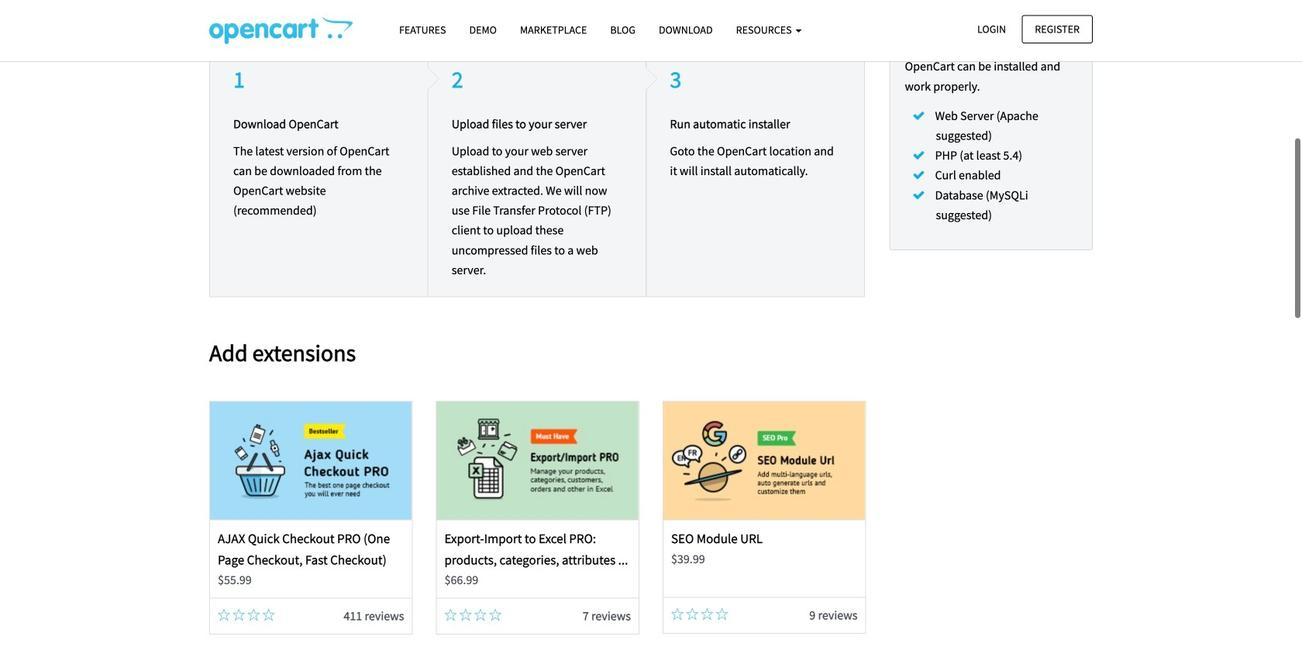 Task type: describe. For each thing, give the bounding box(es) containing it.
star light o image for the ajax quick checkout pro (one page checkout, fast checkout) image
[[248, 609, 260, 621]]

star light o image for seo module url image
[[701, 608, 713, 621]]

star light o image for export-import to excel pro: products, categories, attributes ... image
[[474, 609, 487, 621]]

seo module url image
[[664, 402, 865, 520]]

export-import to excel pro: products, categories, attributes ... image
[[437, 402, 638, 520]]

opencart - downloads image
[[209, 16, 353, 44]]



Task type: locate. For each thing, give the bounding box(es) containing it.
star light o image
[[671, 608, 684, 621], [686, 608, 698, 621], [716, 608, 728, 621], [218, 609, 230, 621], [262, 609, 275, 621], [444, 609, 457, 621], [459, 609, 472, 621], [489, 609, 502, 621]]

ajax quick checkout pro (one page checkout, fast checkout) image
[[210, 402, 412, 520]]

star light o image
[[701, 608, 713, 621], [233, 609, 245, 621], [248, 609, 260, 621], [474, 609, 487, 621]]



Task type: vqa. For each thing, say whether or not it's contained in the screenshot.
star light o icon
yes



